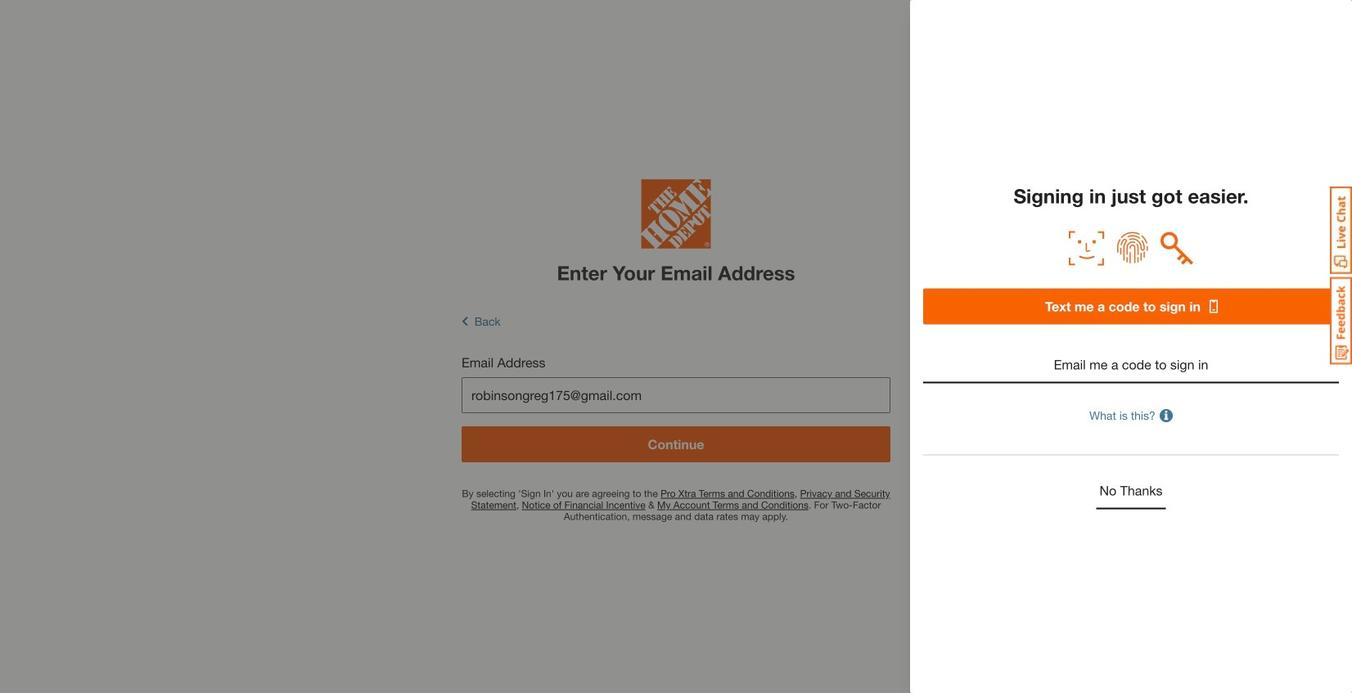 Task type: vqa. For each thing, say whether or not it's contained in the screenshot.
caret image corresponding to Specifications
no



Task type: describe. For each thing, give the bounding box(es) containing it.
feedback link image
[[1330, 277, 1353, 365]]

thd logo image
[[641, 179, 711, 253]]

back arrow image
[[462, 315, 468, 328]]

touchid icon image
[[1118, 232, 1149, 265]]



Task type: locate. For each thing, give the bounding box(es) containing it.
faceid icon image
[[1069, 231, 1118, 266]]

live chat image
[[1330, 187, 1353, 274]]

None email field
[[462, 377, 891, 413]]

key icon image
[[1149, 232, 1194, 265]]



